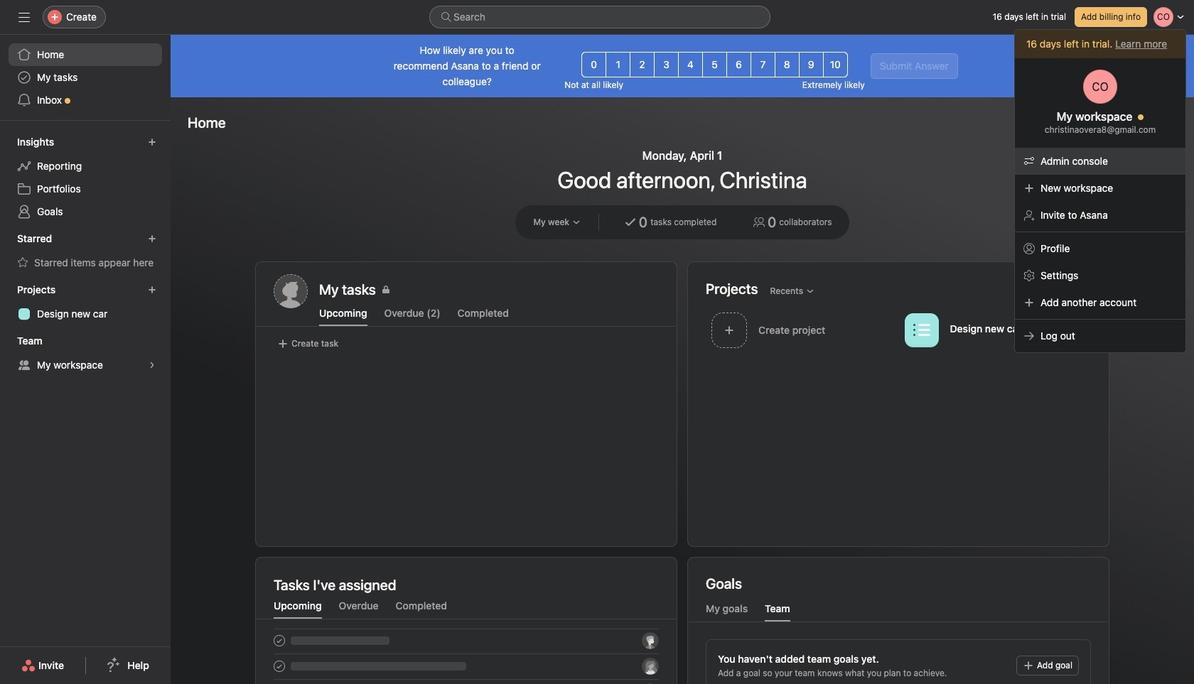 Task type: locate. For each thing, give the bounding box(es) containing it.
global element
[[0, 35, 171, 120]]

list image
[[913, 322, 930, 339]]

None radio
[[630, 52, 655, 77], [654, 52, 679, 77], [678, 52, 703, 77], [750, 52, 775, 77], [775, 52, 799, 77], [823, 52, 848, 77], [630, 52, 655, 77], [654, 52, 679, 77], [678, 52, 703, 77], [750, 52, 775, 77], [775, 52, 799, 77], [823, 52, 848, 77]]

list box
[[429, 6, 770, 28]]

dismiss image
[[1161, 60, 1173, 72]]

list item
[[706, 308, 899, 352]]

open user profile image
[[1083, 70, 1117, 104]]

add profile photo image
[[274, 274, 308, 308]]

None radio
[[582, 52, 606, 77], [606, 52, 631, 77], [702, 52, 727, 77], [726, 52, 751, 77], [799, 52, 824, 77], [582, 52, 606, 77], [606, 52, 631, 77], [702, 52, 727, 77], [726, 52, 751, 77], [799, 52, 824, 77]]

hide sidebar image
[[18, 11, 30, 23]]

option group
[[582, 52, 848, 77]]

starred element
[[0, 226, 171, 277]]

menu item
[[1015, 148, 1185, 175]]



Task type: describe. For each thing, give the bounding box(es) containing it.
see details, my workspace image
[[148, 361, 156, 370]]

teams element
[[0, 328, 171, 380]]

insights element
[[0, 129, 171, 226]]

add items to starred image
[[148, 235, 156, 243]]

new project or portfolio image
[[148, 286, 156, 294]]

projects element
[[0, 277, 171, 328]]

new insights image
[[148, 138, 156, 146]]



Task type: vqa. For each thing, say whether or not it's contained in the screenshot.
project inside Test A Cell
no



